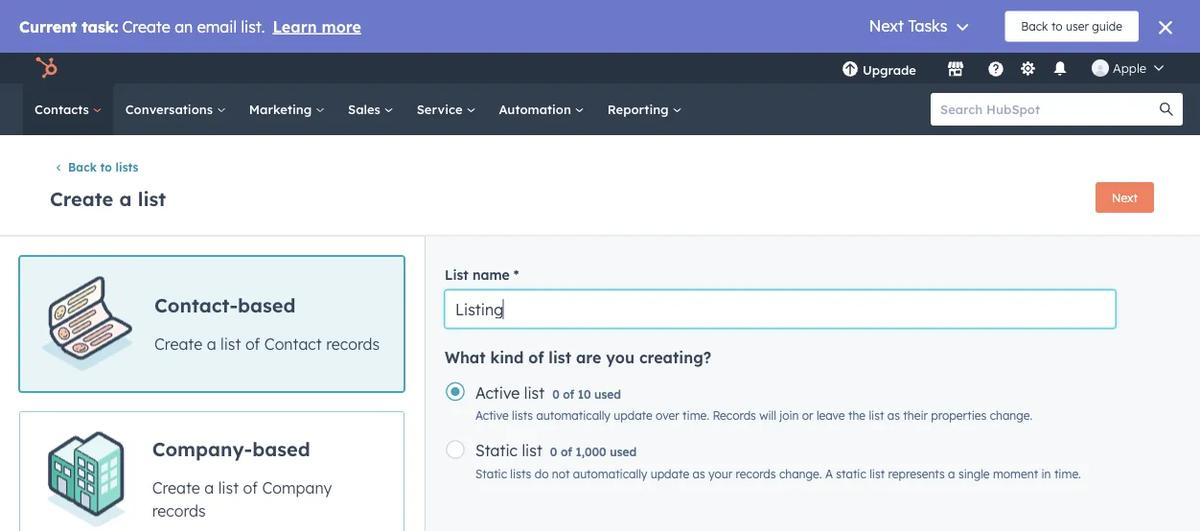 Task type: describe. For each thing, give the bounding box(es) containing it.
do
[[535, 466, 549, 481]]

list left 10
[[524, 383, 545, 402]]

list inside checkbox
[[221, 333, 241, 353]]

help button
[[980, 53, 1012, 83]]

search image
[[1160, 103, 1173, 116]]

list inside create a list of company records
[[218, 477, 239, 496]]

will
[[759, 408, 776, 423]]

0 vertical spatial automatically
[[536, 408, 611, 423]]

apple button
[[1080, 53, 1175, 83]]

contact
[[264, 333, 322, 353]]

company
[[262, 477, 332, 496]]

apple
[[1113, 60, 1146, 76]]

based for contact-
[[238, 292, 296, 316]]

leave
[[817, 408, 845, 423]]

1 vertical spatial change.
[[779, 466, 822, 481]]

create a list of contact records
[[154, 333, 380, 353]]

properties
[[931, 408, 987, 423]]

1 horizontal spatial as
[[887, 408, 900, 423]]

a for create a list of contact records
[[207, 333, 216, 353]]

marketplaces image
[[947, 61, 964, 79]]

list left are at the bottom
[[549, 347, 571, 367]]

next
[[1112, 190, 1138, 205]]

list inside banner
[[138, 186, 166, 210]]

a for create a list
[[119, 186, 132, 210]]

service
[[417, 101, 466, 117]]

list right 'static'
[[870, 466, 885, 481]]

of for 10
[[563, 387, 574, 401]]

the
[[848, 408, 866, 423]]

to
[[100, 160, 112, 174]]

list
[[445, 266, 469, 283]]

next button
[[1096, 182, 1154, 213]]

static for list
[[475, 441, 518, 460]]

bob builder image
[[1092, 59, 1109, 77]]

create for create a list of contact records
[[154, 333, 202, 353]]

static for lists
[[475, 466, 507, 481]]

static
[[836, 466, 866, 481]]

back to lists
[[68, 160, 138, 174]]

contact-
[[154, 292, 238, 316]]

search button
[[1150, 93, 1183, 126]]

create a list of company records
[[152, 477, 332, 519]]

records for company-based
[[152, 500, 206, 519]]

active list 0 of 10 used
[[475, 383, 621, 402]]

0 vertical spatial change.
[[990, 408, 1033, 423]]

not
[[552, 466, 570, 481]]

are
[[576, 347, 601, 367]]

Search HubSpot search field
[[931, 93, 1166, 126]]

of for company
[[243, 477, 258, 496]]

1 vertical spatial automatically
[[573, 466, 647, 481]]

lists for active
[[512, 408, 533, 423]]

0 horizontal spatial time.
[[683, 408, 709, 423]]

upgrade image
[[842, 61, 859, 79]]

what
[[445, 347, 486, 367]]

a for create a list of company records
[[204, 477, 214, 496]]

list up do
[[522, 441, 542, 460]]

create for create a list
[[50, 186, 113, 210]]

0 for active list
[[552, 387, 560, 401]]

1,000
[[576, 445, 606, 459]]

1 vertical spatial as
[[693, 466, 705, 481]]

settings image
[[1019, 61, 1037, 78]]

0 vertical spatial update
[[614, 408, 653, 423]]

notifications image
[[1052, 61, 1069, 79]]

reporting link
[[596, 83, 693, 135]]

or
[[802, 408, 813, 423]]

create a list banner
[[46, 176, 1154, 216]]

company-based
[[152, 436, 310, 460]]

static list 0 of 1,000 used
[[475, 441, 637, 460]]

1 horizontal spatial time.
[[1054, 466, 1081, 481]]

represents
[[888, 466, 945, 481]]

marketing
[[249, 101, 315, 117]]



Task type: locate. For each thing, give the bounding box(es) containing it.
as
[[887, 408, 900, 423], [693, 466, 705, 481]]

back to lists link
[[54, 160, 138, 174]]

name
[[472, 266, 510, 283]]

of
[[245, 333, 260, 353], [528, 347, 544, 367], [563, 387, 574, 401], [561, 445, 572, 459], [243, 477, 258, 496]]

0 vertical spatial as
[[887, 408, 900, 423]]

1 static from the top
[[475, 441, 518, 460]]

of for 1,000
[[561, 445, 572, 459]]

create inside banner
[[50, 186, 113, 210]]

contacts link
[[23, 83, 114, 135]]

automation
[[499, 101, 575, 117]]

conversations
[[125, 101, 216, 117]]

0 horizontal spatial change.
[[779, 466, 822, 481]]

0 vertical spatial static
[[475, 441, 518, 460]]

0 horizontal spatial records
[[152, 500, 206, 519]]

2 vertical spatial lists
[[510, 466, 531, 481]]

records inside create a list of company records
[[152, 500, 206, 519]]

create inside create a list of company records
[[152, 477, 200, 496]]

records right your
[[736, 466, 776, 481]]

0 for static list
[[550, 445, 557, 459]]

based up company
[[252, 436, 310, 460]]

0 vertical spatial create
[[50, 186, 113, 210]]

used right 1,000
[[610, 445, 637, 459]]

automatically
[[536, 408, 611, 423], [573, 466, 647, 481]]

lists
[[116, 160, 138, 174], [512, 408, 533, 423], [510, 466, 531, 481]]

1 vertical spatial update
[[651, 466, 689, 481]]

0 horizontal spatial as
[[693, 466, 705, 481]]

you
[[606, 347, 635, 367]]

list right the
[[869, 408, 884, 423]]

automatically down 10
[[536, 408, 611, 423]]

1 vertical spatial static
[[475, 466, 507, 481]]

1 vertical spatial create
[[154, 333, 202, 353]]

marketing link
[[238, 83, 337, 135]]

1 vertical spatial 0
[[550, 445, 557, 459]]

static left do
[[475, 466, 507, 481]]

menu item
[[930, 53, 934, 83]]

list down contact-based
[[221, 333, 241, 353]]

list down company-based
[[218, 477, 239, 496]]

single
[[958, 466, 990, 481]]

used inside active list 0 of 10 used
[[594, 387, 621, 401]]

1 vertical spatial used
[[610, 445, 637, 459]]

create down the back
[[50, 186, 113, 210]]

a
[[119, 186, 132, 210], [207, 333, 216, 353], [948, 466, 955, 481], [204, 477, 214, 496]]

used
[[594, 387, 621, 401], [610, 445, 637, 459]]

update left your
[[651, 466, 689, 481]]

0 vertical spatial 0
[[552, 387, 560, 401]]

None checkbox
[[19, 411, 405, 531]]

records down "company-"
[[152, 500, 206, 519]]

create inside checkbox
[[154, 333, 202, 353]]

of inside the static list 0 of 1,000 used
[[561, 445, 572, 459]]

what kind of list are you creating?
[[445, 347, 712, 367]]

list name
[[445, 266, 510, 283]]

0 vertical spatial time.
[[683, 408, 709, 423]]

join
[[780, 408, 799, 423]]

back
[[68, 160, 97, 174]]

a inside banner
[[119, 186, 132, 210]]

creating?
[[639, 347, 712, 367]]

in
[[1042, 466, 1051, 481]]

as left the their
[[887, 408, 900, 423]]

menu
[[828, 53, 1177, 83]]

time. right over
[[683, 408, 709, 423]]

records
[[326, 333, 380, 353], [736, 466, 776, 481], [152, 500, 206, 519]]

list down back to lists
[[138, 186, 166, 210]]

used right 10
[[594, 387, 621, 401]]

their
[[903, 408, 928, 423]]

sales
[[348, 101, 384, 117]]

of inside create a list of company records
[[243, 477, 258, 496]]

0 vertical spatial based
[[238, 292, 296, 316]]

a left single
[[948, 466, 955, 481]]

moment
[[993, 466, 1038, 481]]

of up not
[[561, 445, 572, 459]]

1 horizontal spatial records
[[326, 333, 380, 353]]

change. left a
[[779, 466, 822, 481]]

10
[[578, 387, 591, 401]]

hubspot link
[[23, 57, 72, 80]]

records
[[713, 408, 756, 423]]

change.
[[990, 408, 1033, 423], [779, 466, 822, 481]]

of inside active list 0 of 10 used
[[563, 387, 574, 401]]

of for contact
[[245, 333, 260, 353]]

create a list
[[50, 186, 166, 210]]

None checkbox
[[19, 255, 405, 391]]

kind
[[490, 347, 524, 367]]

0
[[552, 387, 560, 401], [550, 445, 557, 459]]

based for company-
[[252, 436, 310, 460]]

create
[[50, 186, 113, 210], [154, 333, 202, 353], [152, 477, 200, 496]]

2 vertical spatial create
[[152, 477, 200, 496]]

used inside the static list 0 of 1,000 used
[[610, 445, 637, 459]]

1 vertical spatial lists
[[512, 408, 533, 423]]

1 vertical spatial records
[[736, 466, 776, 481]]

marketplaces button
[[936, 53, 976, 83]]

create down "company-"
[[152, 477, 200, 496]]

static lists do not automatically update as your records change. a static list represents a single moment in time.
[[475, 466, 1081, 481]]

a down "company-"
[[204, 477, 214, 496]]

active
[[475, 383, 520, 402], [475, 408, 509, 423]]

based up create a list of contact records
[[238, 292, 296, 316]]

1 horizontal spatial change.
[[990, 408, 1033, 423]]

none checkbox containing contact-based
[[19, 255, 405, 391]]

update
[[614, 408, 653, 423], [651, 466, 689, 481]]

used for static list
[[610, 445, 637, 459]]

automatically down 1,000
[[573, 466, 647, 481]]

records for contact-based
[[326, 333, 380, 353]]

static down active list 0 of 10 used
[[475, 441, 518, 460]]

as left your
[[693, 466, 705, 481]]

company-
[[152, 436, 252, 460]]

a down contact-based
[[207, 333, 216, 353]]

0 vertical spatial records
[[326, 333, 380, 353]]

automation link
[[487, 83, 596, 135]]

conversations link
[[114, 83, 238, 135]]

contact-based
[[154, 292, 296, 316]]

1 active from the top
[[475, 383, 520, 402]]

your
[[708, 466, 733, 481]]

0 inside the static list 0 of 1,000 used
[[550, 445, 557, 459]]

of down company-based
[[243, 477, 258, 496]]

help image
[[987, 61, 1005, 79]]

2 static from the top
[[475, 466, 507, 481]]

service link
[[405, 83, 487, 135]]

static
[[475, 441, 518, 460], [475, 466, 507, 481]]

list
[[138, 186, 166, 210], [221, 333, 241, 353], [549, 347, 571, 367], [524, 383, 545, 402], [869, 408, 884, 423], [522, 441, 542, 460], [870, 466, 885, 481], [218, 477, 239, 496]]

2 active from the top
[[475, 408, 509, 423]]

none checkbox containing company-based
[[19, 411, 405, 531]]

1 vertical spatial based
[[252, 436, 310, 460]]

0 vertical spatial lists
[[116, 160, 138, 174]]

of left 10
[[563, 387, 574, 401]]

records right contact
[[326, 333, 380, 353]]

reporting
[[607, 101, 672, 117]]

lists right the to
[[116, 160, 138, 174]]

sales link
[[337, 83, 405, 135]]

0 vertical spatial used
[[594, 387, 621, 401]]

active lists automatically update over time. records will join or leave the list as their properties change.
[[475, 408, 1033, 423]]

1 vertical spatial active
[[475, 408, 509, 423]]

of right kind
[[528, 347, 544, 367]]

of inside checkbox
[[245, 333, 260, 353]]

List name text field
[[445, 290, 1116, 328]]

based
[[238, 292, 296, 316], [252, 436, 310, 460]]

time.
[[683, 408, 709, 423], [1054, 466, 1081, 481]]

a down back to lists
[[119, 186, 132, 210]]

a inside checkbox
[[207, 333, 216, 353]]

lists down active list 0 of 10 used
[[512, 408, 533, 423]]

0 vertical spatial active
[[475, 383, 520, 402]]

0 inside active list 0 of 10 used
[[552, 387, 560, 401]]

menu containing apple
[[828, 53, 1177, 83]]

lists for static
[[510, 466, 531, 481]]

over
[[656, 408, 679, 423]]

2 horizontal spatial records
[[736, 466, 776, 481]]

upgrade
[[863, 62, 916, 78]]

2 vertical spatial records
[[152, 500, 206, 519]]

contacts
[[35, 101, 93, 117]]

time. right in
[[1054, 466, 1081, 481]]

notifications button
[[1044, 53, 1076, 83]]

based inside checkbox
[[238, 292, 296, 316]]

used for active list
[[594, 387, 621, 401]]

1 vertical spatial time.
[[1054, 466, 1081, 481]]

create for create a list of company records
[[152, 477, 200, 496]]

of left contact
[[245, 333, 260, 353]]

0 up not
[[550, 445, 557, 459]]

active for lists
[[475, 408, 509, 423]]

active for list
[[475, 383, 520, 402]]

lists left do
[[510, 466, 531, 481]]

0 left 10
[[552, 387, 560, 401]]

hubspot image
[[35, 57, 58, 80]]

settings link
[[1016, 58, 1040, 78]]

a
[[825, 466, 833, 481]]

create down contact- on the bottom of the page
[[154, 333, 202, 353]]

update left over
[[614, 408, 653, 423]]

a inside create a list of company records
[[204, 477, 214, 496]]

change. right properties
[[990, 408, 1033, 423]]



Task type: vqa. For each thing, say whether or not it's contained in the screenshot.
bottom the change.
yes



